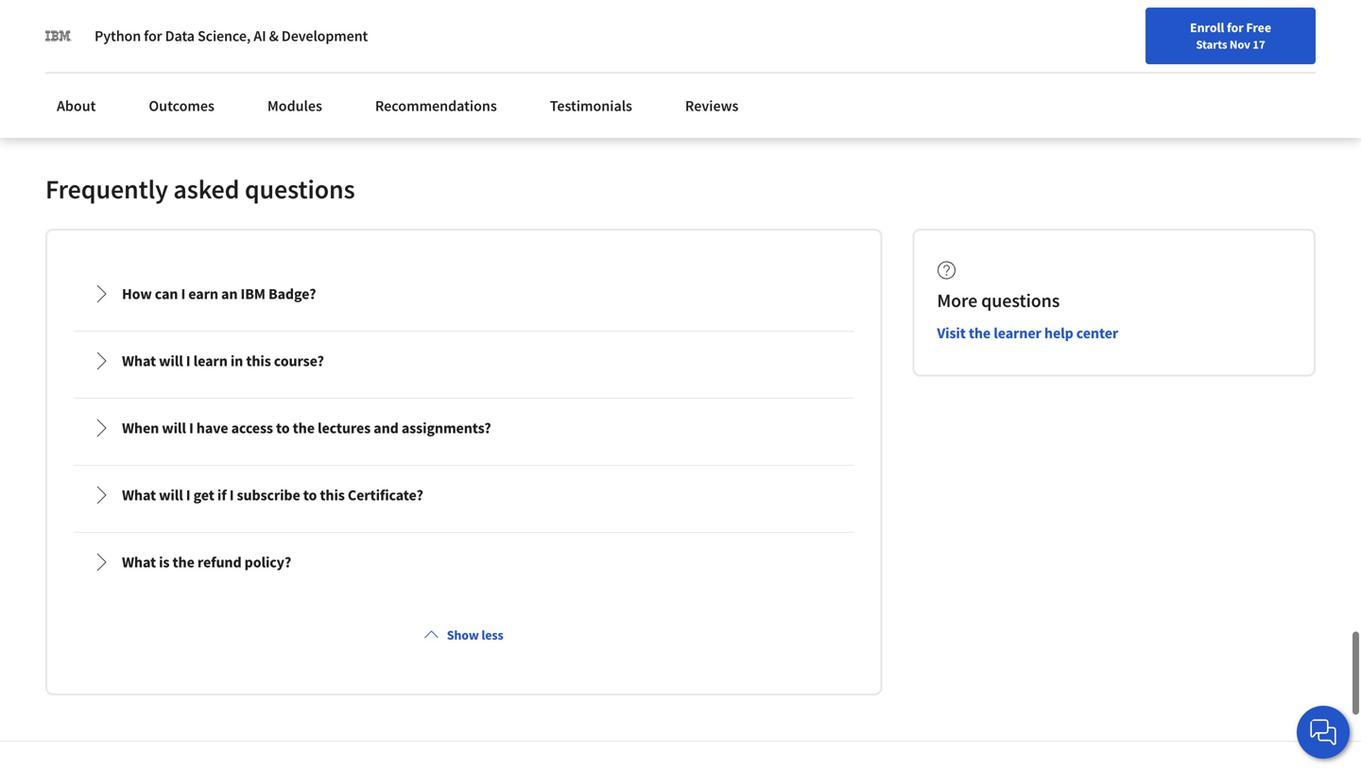 Task type: locate. For each thing, give the bounding box(es) containing it.
0 horizontal spatial questions
[[245, 173, 355, 206]]

for left 'data'
[[144, 26, 162, 45]]

i left learn
[[186, 352, 191, 371]]

the left lectures
[[293, 419, 315, 438]]

i right can
[[181, 285, 185, 304]]

earn
[[188, 285, 218, 304]]

help
[[1045, 324, 1074, 343]]

will for have
[[162, 419, 186, 438]]

to right subscribe
[[303, 486, 317, 505]]

i left have
[[189, 419, 194, 438]]

coursera image
[[23, 53, 143, 83]]

banner navigation
[[15, 0, 532, 38]]

opens in a new tab image up 'when'
[[111, 393, 126, 408]]

when
[[122, 419, 159, 438]]

modules
[[268, 96, 322, 115]]

1 vertical spatial will
[[162, 419, 186, 438]]

2 vertical spatial will
[[159, 486, 183, 505]]

i inside when will i have access to the lectures and assignments? dropdown button
[[189, 419, 194, 438]]

what left get
[[122, 486, 156, 505]]

for up nov
[[1227, 19, 1244, 36]]

this
[[246, 352, 271, 371], [320, 486, 345, 505]]

what for what is the refund policy?
[[122, 553, 156, 572]]

assignments?
[[402, 419, 491, 438]]

1 horizontal spatial this
[[320, 486, 345, 505]]

data
[[165, 26, 195, 45]]

will inside dropdown button
[[162, 419, 186, 438]]

development
[[282, 26, 368, 45]]

0 horizontal spatial for
[[144, 26, 162, 45]]

about
[[57, 96, 96, 115]]

i for get
[[186, 486, 191, 505]]

what will i get if i subscribe to this certificate? button
[[77, 469, 851, 522]]

1 horizontal spatial the
[[293, 419, 315, 438]]

what will i learn in this course? button
[[77, 335, 851, 388]]

science,
[[198, 26, 251, 45]]

ai
[[254, 26, 266, 45]]

recommendations
[[375, 96, 497, 115]]

testimonials link
[[539, 85, 644, 127]]

what for what will i learn in this course?
[[122, 352, 156, 371]]

will left learn
[[159, 352, 183, 371]]

about link
[[45, 85, 107, 127]]

0 horizontal spatial opens in a new tab image
[[111, 393, 126, 408]]

what
[[122, 352, 156, 371], [122, 486, 156, 505], [122, 553, 156, 572]]

nov
[[1230, 37, 1251, 52]]

opens in a new tab image
[[111, 393, 126, 408], [331, 430, 346, 445]]

will left get
[[159, 486, 183, 505]]

the
[[969, 324, 991, 343], [293, 419, 315, 438], [173, 553, 195, 572]]

what left the is in the bottom left of the page
[[122, 553, 156, 572]]

this left certificate?
[[320, 486, 345, 505]]

in
[[231, 352, 243, 371]]

certificate?
[[348, 486, 423, 505]]

show less
[[447, 627, 504, 644]]

to inside dropdown button
[[276, 419, 290, 438]]

reviews link
[[674, 85, 750, 127]]

asked
[[173, 173, 240, 206]]

what up 'when'
[[122, 352, 156, 371]]

reviews
[[686, 96, 739, 115]]

&
[[269, 26, 279, 45]]

0 horizontal spatial this
[[246, 352, 271, 371]]

will right 'when'
[[162, 419, 186, 438]]

the right "visit"
[[969, 324, 991, 343]]

visit the learner help center link
[[937, 324, 1119, 343]]

0 horizontal spatial the
[[173, 553, 195, 572]]

list
[[70, 261, 858, 657]]

opens in a new tab image
[[369, 393, 384, 408]]

1 vertical spatial this
[[320, 486, 345, 505]]

2 vertical spatial the
[[173, 553, 195, 572]]

0 vertical spatial questions
[[245, 173, 355, 206]]

questions up learner
[[982, 289, 1060, 313]]

when will i have access to the lectures and assignments?
[[122, 419, 491, 438]]

recommendations link
[[364, 85, 509, 127]]

show
[[447, 627, 479, 644]]

show notifications image
[[1142, 61, 1165, 84]]

0 vertical spatial will
[[159, 352, 183, 371]]

outcomes
[[149, 96, 215, 115]]

access
[[231, 419, 273, 438]]

outcomes link
[[137, 85, 226, 127]]

i left get
[[186, 486, 191, 505]]

list containing how can i earn an ibm badge?
[[70, 261, 858, 657]]

i inside the how can i earn an ibm badge? dropdown button
[[181, 285, 185, 304]]

this right 'in'
[[246, 352, 271, 371]]

1 what from the top
[[122, 352, 156, 371]]

17
[[1253, 37, 1266, 52]]

2 vertical spatial what
[[122, 553, 156, 572]]

center
[[1077, 324, 1119, 343]]

will for learn
[[159, 352, 183, 371]]

opens in a new tab image left the and
[[331, 430, 346, 445]]

0 horizontal spatial to
[[276, 419, 290, 438]]

3 what from the top
[[122, 553, 156, 572]]

1 vertical spatial to
[[303, 486, 317, 505]]

how can i earn an ibm badge? button
[[77, 268, 851, 321]]

ibm
[[241, 285, 266, 304]]

how
[[122, 285, 152, 304]]

0 vertical spatial what
[[122, 352, 156, 371]]

visit
[[937, 324, 966, 343]]

questions
[[245, 173, 355, 206], [982, 289, 1060, 313]]

the right the is in the bottom left of the page
[[173, 553, 195, 572]]

will
[[159, 352, 183, 371], [162, 419, 186, 438], [159, 486, 183, 505]]

to right access
[[276, 419, 290, 438]]

1 horizontal spatial for
[[1227, 19, 1244, 36]]

2 horizontal spatial the
[[969, 324, 991, 343]]

what will i get if i subscribe to this certificate?
[[122, 486, 423, 505]]

subscribe
[[237, 486, 300, 505]]

for inside 'enroll for free starts nov 17'
[[1227, 19, 1244, 36]]

1 vertical spatial what
[[122, 486, 156, 505]]

0 vertical spatial this
[[246, 352, 271, 371]]

1 vertical spatial opens in a new tab image
[[331, 430, 346, 445]]

1 vertical spatial the
[[293, 419, 315, 438]]

1 vertical spatial questions
[[982, 289, 1060, 313]]

i inside what will i learn in this course? dropdown button
[[186, 352, 191, 371]]

course?
[[274, 352, 324, 371]]

refund
[[198, 553, 242, 572]]

your
[[899, 60, 924, 77]]

questions down modules
[[245, 173, 355, 206]]

None search field
[[270, 50, 582, 87]]

1 horizontal spatial to
[[303, 486, 317, 505]]

if
[[217, 486, 227, 505]]

starts
[[1197, 37, 1228, 52]]

policy?
[[245, 553, 291, 572]]

for
[[1227, 19, 1244, 36], [144, 26, 162, 45]]

enroll for free starts nov 17
[[1191, 19, 1272, 52]]

the inside dropdown button
[[173, 553, 195, 572]]

0 vertical spatial to
[[276, 419, 290, 438]]

i
[[181, 285, 185, 304], [186, 352, 191, 371], [189, 419, 194, 438], [186, 486, 191, 505], [230, 486, 234, 505]]

testimonials
[[550, 96, 633, 115]]

to
[[276, 419, 290, 438], [303, 486, 317, 505]]

2 what from the top
[[122, 486, 156, 505]]

frequently
[[45, 173, 168, 206]]



Task type: describe. For each thing, give the bounding box(es) containing it.
python
[[95, 26, 141, 45]]

english button
[[1000, 38, 1114, 99]]

an
[[221, 285, 238, 304]]

new
[[927, 60, 952, 77]]

and
[[374, 419, 399, 438]]

show less button
[[417, 619, 511, 653]]

chat with us image
[[1309, 718, 1339, 748]]

i for learn
[[186, 352, 191, 371]]

i right if
[[230, 486, 234, 505]]

1 horizontal spatial opens in a new tab image
[[331, 430, 346, 445]]

this inside what will i learn in this course? dropdown button
[[246, 352, 271, 371]]

what for what will i get if i subscribe to this certificate?
[[122, 486, 156, 505]]

badge?
[[269, 285, 316, 304]]

i for have
[[189, 419, 194, 438]]

i for earn
[[181, 285, 185, 304]]

this inside 'what will i get if i subscribe to this certificate?' dropdown button
[[320, 486, 345, 505]]

what is the refund policy? button
[[77, 536, 851, 589]]

python for data science, ai & development
[[95, 26, 368, 45]]

free
[[1247, 19, 1272, 36]]

0 vertical spatial the
[[969, 324, 991, 343]]

for for python
[[144, 26, 162, 45]]

more
[[937, 289, 978, 313]]

modules link
[[256, 85, 334, 127]]

for for enroll
[[1227, 19, 1244, 36]]

what is the refund policy?
[[122, 553, 291, 572]]

what will i learn in this course?
[[122, 352, 324, 371]]

to inside dropdown button
[[303, 486, 317, 505]]

find
[[872, 60, 897, 77]]

can
[[155, 285, 178, 304]]

have
[[196, 419, 228, 438]]

english
[[1034, 59, 1080, 78]]

find your new career link
[[863, 57, 1000, 80]]

the inside dropdown button
[[293, 419, 315, 438]]

how can i earn an ibm badge?
[[122, 285, 316, 304]]

learner
[[994, 324, 1042, 343]]

ibm image
[[45, 23, 72, 49]]

find your new career
[[872, 60, 991, 77]]

0 vertical spatial opens in a new tab image
[[111, 393, 126, 408]]

when will i have access to the lectures and assignments? button
[[77, 402, 851, 455]]

is
[[159, 553, 170, 572]]

1 horizontal spatial questions
[[982, 289, 1060, 313]]

career
[[954, 60, 991, 77]]

get
[[193, 486, 214, 505]]

will for get
[[159, 486, 183, 505]]

frequently asked questions
[[45, 173, 355, 206]]

visit the learner help center
[[937, 324, 1119, 343]]

learn
[[193, 352, 228, 371]]

less
[[482, 627, 504, 644]]

lectures
[[318, 419, 371, 438]]

enroll
[[1191, 19, 1225, 36]]

more questions
[[937, 289, 1060, 313]]



Task type: vqa. For each thing, say whether or not it's contained in the screenshot.
Explore
no



